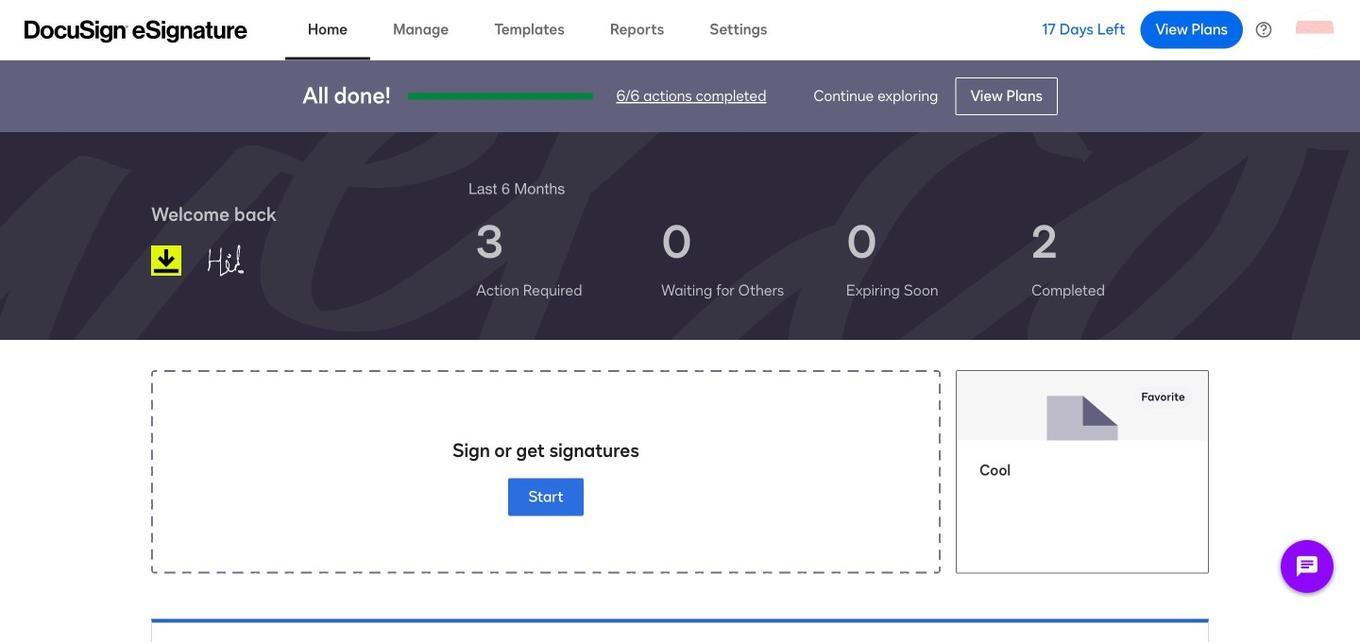 Task type: describe. For each thing, give the bounding box(es) containing it.
your uploaded profile image image
[[1296, 11, 1334, 49]]

docusignlogo image
[[151, 246, 181, 276]]

generic name image
[[197, 236, 295, 285]]

docusign esignature image
[[25, 20, 247, 43]]



Task type: vqa. For each thing, say whether or not it's contained in the screenshot.
Secondary Navigation 'REGION'
no



Task type: locate. For each thing, give the bounding box(es) containing it.
use cool image
[[957, 371, 1208, 513]]

heading
[[468, 178, 565, 200]]

list
[[468, 200, 1209, 317]]



